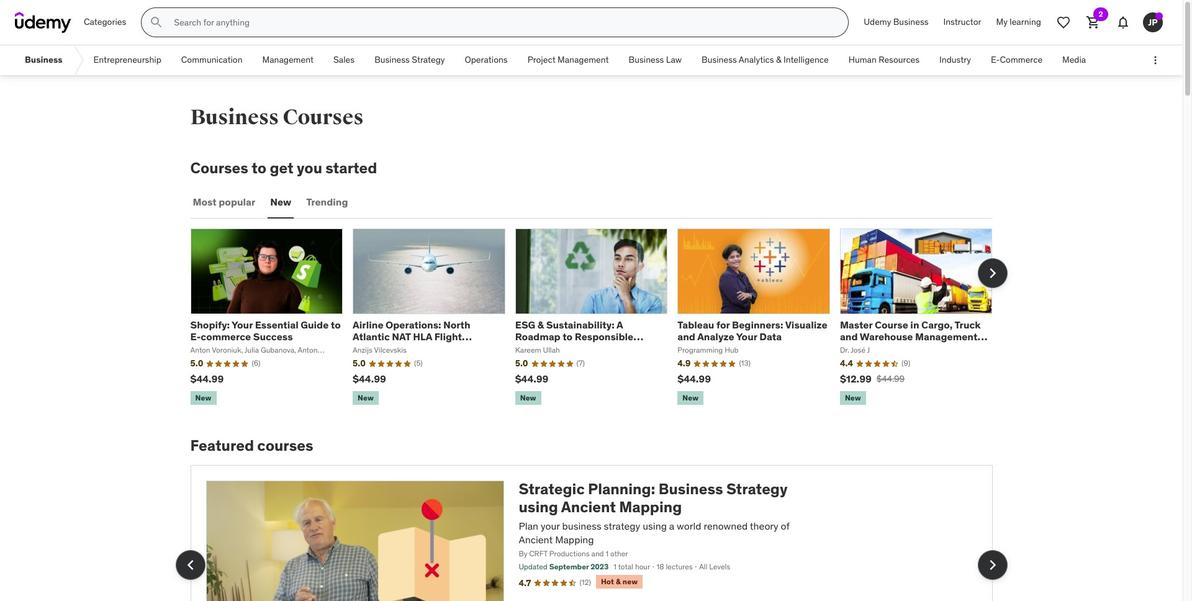Task type: locate. For each thing, give the bounding box(es) containing it.
categories button
[[76, 7, 134, 37]]

e-commerce
[[991, 54, 1043, 65]]

and left warehouse
[[840, 331, 858, 343]]

new button
[[268, 187, 294, 217]]

0 horizontal spatial mapping
[[555, 534, 594, 546]]

responsible
[[575, 331, 634, 343]]

2023
[[591, 562, 609, 572]]

0 vertical spatial using
[[519, 497, 558, 517]]

0 vertical spatial strategy
[[412, 54, 445, 65]]

productions
[[550, 549, 590, 559]]

business
[[562, 520, 602, 532]]

1 vertical spatial using
[[643, 520, 667, 532]]

carousel element
[[190, 228, 1008, 408], [175, 465, 1008, 601]]

your right shopify:
[[232, 319, 253, 331]]

industry link
[[930, 45, 981, 75]]

1 horizontal spatial courses
[[283, 104, 364, 130]]

1 left other
[[606, 549, 609, 559]]

business for business courses
[[190, 104, 279, 130]]

business right udemy
[[894, 16, 929, 27]]

& inside the esg & sustainability: a roadmap to responsible investing
[[538, 319, 544, 331]]

1 vertical spatial carousel element
[[175, 465, 1008, 601]]

industry
[[940, 54, 971, 65]]

courses up 'you'
[[283, 104, 364, 130]]

entrepreneurship
[[94, 54, 161, 65]]

your inside tableau for beginners: visualize and analyze your data
[[736, 331, 758, 343]]

using up "plan"
[[519, 497, 558, 517]]

nat
[[392, 331, 411, 343]]

1 vertical spatial courses
[[190, 158, 248, 178]]

business law
[[629, 54, 682, 65]]

strategic planning: business strategy using ancient mapping plan your business strategy using a world renowned theory of ancient mapping by crft productions and 1 other
[[519, 480, 790, 559]]

0 vertical spatial courses
[[283, 104, 364, 130]]

trending
[[306, 196, 348, 208]]

essential
[[255, 319, 299, 331]]

started
[[326, 158, 377, 178]]

2 horizontal spatial management
[[916, 331, 978, 343]]

1 horizontal spatial management
[[558, 54, 609, 65]]

0 horizontal spatial &
[[538, 319, 544, 331]]

north
[[444, 319, 471, 331]]

truck
[[955, 319, 981, 331]]

1 vertical spatial mapping
[[555, 534, 594, 546]]

your left data
[[736, 331, 758, 343]]

2 link
[[1079, 7, 1109, 37]]

2
[[1099, 9, 1104, 19]]

0 horizontal spatial your
[[232, 319, 253, 331]]

world
[[677, 520, 702, 532]]

a
[[669, 520, 675, 532]]

using
[[519, 497, 558, 517], [643, 520, 667, 532]]

business strategy
[[375, 54, 445, 65]]

& for esg & sustainability: a roadmap to responsible investing
[[538, 319, 544, 331]]

1 vertical spatial strategy
[[727, 480, 788, 499]]

lectures
[[666, 562, 693, 572]]

ancient
[[561, 497, 616, 517], [519, 534, 553, 546]]

business inside 'link'
[[629, 54, 664, 65]]

airline operations: north atlantic nat hla flight planning link
[[353, 319, 472, 355]]

1 inside strategic planning: business strategy using ancient mapping plan your business strategy using a world renowned theory of ancient mapping by crft productions and 1 other
[[606, 549, 609, 559]]

to right roadmap
[[563, 331, 573, 343]]

esg
[[515, 319, 536, 331]]

0 vertical spatial mapping
[[619, 497, 682, 517]]

updated
[[519, 562, 548, 572]]

next image
[[983, 263, 1003, 283], [983, 555, 1003, 575]]

(12)
[[580, 578, 591, 587]]

september
[[550, 562, 589, 572]]

1 horizontal spatial &
[[616, 577, 621, 586]]

0 horizontal spatial using
[[519, 497, 558, 517]]

udemy
[[864, 16, 892, 27]]

1 vertical spatial next image
[[983, 555, 1003, 575]]

0 horizontal spatial and
[[592, 549, 604, 559]]

business for business law
[[629, 54, 664, 65]]

featured
[[190, 436, 254, 455]]

2 next image from the top
[[983, 555, 1003, 575]]

0 vertical spatial e-
[[991, 54, 1000, 65]]

by
[[519, 549, 528, 559]]

your
[[232, 319, 253, 331], [736, 331, 758, 343]]

2 horizontal spatial to
[[563, 331, 573, 343]]

and up 2023
[[592, 549, 604, 559]]

0 vertical spatial carousel element
[[190, 228, 1008, 408]]

& right the esg
[[538, 319, 544, 331]]

1 horizontal spatial mapping
[[619, 497, 682, 517]]

strategy
[[412, 54, 445, 65], [727, 480, 788, 499]]

using left a
[[643, 520, 667, 532]]

& inside 'link'
[[776, 54, 782, 65]]

business right 'sales'
[[375, 54, 410, 65]]

shopify:
[[190, 319, 230, 331]]

arrow pointing to subcategory menu links image
[[72, 45, 84, 75]]

esg & sustainability: a roadmap to responsible investing link
[[515, 319, 644, 355]]

udemy business link
[[857, 7, 936, 37]]

1 total hour
[[614, 562, 651, 572]]

instructor
[[944, 16, 982, 27]]

trending button
[[304, 187, 351, 217]]

1 vertical spatial 1
[[614, 562, 617, 572]]

beginners:
[[732, 319, 784, 331]]

0 vertical spatial next image
[[983, 263, 1003, 283]]

& right hot
[[616, 577, 621, 586]]

you
[[297, 158, 322, 178]]

to right guide
[[331, 319, 341, 331]]

2 horizontal spatial &
[[776, 54, 782, 65]]

e- inside shopify: your essential guide to e-commerce success
[[190, 331, 201, 343]]

Search for anything text field
[[172, 12, 834, 33]]

strategy
[[604, 520, 641, 532]]

project management
[[528, 54, 609, 65]]

business analytics & intelligence link
[[692, 45, 839, 75]]

crft
[[529, 549, 548, 559]]

my learning
[[997, 16, 1042, 27]]

1 horizontal spatial and
[[678, 331, 696, 343]]

business inside 'link'
[[702, 54, 737, 65]]

strategy up 'theory'
[[727, 480, 788, 499]]

1 horizontal spatial to
[[331, 319, 341, 331]]

2 vertical spatial &
[[616, 577, 621, 586]]

0 horizontal spatial 1
[[606, 549, 609, 559]]

business left law
[[629, 54, 664, 65]]

business courses
[[190, 104, 364, 130]]

featured courses
[[190, 436, 313, 455]]

communication link
[[171, 45, 253, 75]]

hour
[[635, 562, 651, 572]]

plan
[[519, 520, 539, 532]]

my
[[997, 16, 1008, 27]]

mapping
[[619, 497, 682, 517], [555, 534, 594, 546]]

operations:
[[386, 319, 441, 331]]

to left "get"
[[252, 158, 267, 178]]

1 left total on the right bottom of page
[[614, 562, 617, 572]]

1 horizontal spatial strategy
[[727, 480, 788, 499]]

all levels
[[699, 562, 731, 572]]

commerce
[[1000, 54, 1043, 65]]

and left analyze at the bottom right of the page
[[678, 331, 696, 343]]

udemy image
[[15, 12, 71, 33]]

management inside the master course in cargo, truck and warehouse management 2.0
[[916, 331, 978, 343]]

0 vertical spatial ancient
[[561, 497, 616, 517]]

0 horizontal spatial ancient
[[519, 534, 553, 546]]

1 horizontal spatial ancient
[[561, 497, 616, 517]]

you have alerts image
[[1156, 12, 1163, 20]]

more subcategory menu links image
[[1150, 54, 1162, 66]]

business for business analytics & intelligence
[[702, 54, 737, 65]]

2 horizontal spatial and
[[840, 331, 858, 343]]

1 horizontal spatial your
[[736, 331, 758, 343]]

& right analytics
[[776, 54, 782, 65]]

0 vertical spatial 1
[[606, 549, 609, 559]]

mapping up a
[[619, 497, 682, 517]]

most popular
[[193, 196, 255, 208]]

to
[[252, 158, 267, 178], [331, 319, 341, 331], [563, 331, 573, 343]]

1 horizontal spatial e-
[[991, 54, 1000, 65]]

18
[[657, 562, 664, 572]]

business up world
[[659, 480, 723, 499]]

commerce
[[201, 331, 251, 343]]

management link
[[253, 45, 324, 75]]

courses
[[283, 104, 364, 130], [190, 158, 248, 178]]

1 vertical spatial ancient
[[519, 534, 553, 546]]

management
[[262, 54, 314, 65], [558, 54, 609, 65], [916, 331, 978, 343]]

and
[[678, 331, 696, 343], [840, 331, 858, 343], [592, 549, 604, 559]]

courses up most popular
[[190, 158, 248, 178]]

business left analytics
[[702, 54, 737, 65]]

1 vertical spatial e-
[[190, 331, 201, 343]]

business down communication link
[[190, 104, 279, 130]]

mapping up productions
[[555, 534, 594, 546]]

flight
[[435, 331, 462, 343]]

&
[[776, 54, 782, 65], [538, 319, 544, 331], [616, 577, 621, 586]]

0 vertical spatial &
[[776, 54, 782, 65]]

shopping cart with 2 items image
[[1086, 15, 1101, 30]]

ancient up business
[[561, 497, 616, 517]]

business left arrow pointing to subcategory menu links icon
[[25, 54, 62, 65]]

0 horizontal spatial e-
[[190, 331, 201, 343]]

planning
[[353, 342, 395, 355]]

carousel element containing shopify: your essential guide to e-commerce success
[[190, 228, 1008, 408]]

categories
[[84, 16, 126, 27]]

human resources link
[[839, 45, 930, 75]]

strategy left operations
[[412, 54, 445, 65]]

ancient up the crft at left
[[519, 534, 553, 546]]

0 horizontal spatial strategy
[[412, 54, 445, 65]]

1 vertical spatial &
[[538, 319, 544, 331]]



Task type: vqa. For each thing, say whether or not it's contained in the screenshot.
'Planning:'
yes



Task type: describe. For each thing, give the bounding box(es) containing it.
analytics
[[739, 54, 774, 65]]

business link
[[15, 45, 72, 75]]

previous image
[[180, 555, 200, 575]]

master course in cargo, truck and warehouse management 2.0
[[840, 319, 981, 355]]

& for hot & new
[[616, 577, 621, 586]]

resources
[[879, 54, 920, 65]]

planning:
[[588, 480, 656, 499]]

2.0
[[840, 342, 855, 355]]

my learning link
[[989, 7, 1049, 37]]

to inside the esg & sustainability: a roadmap to responsible investing
[[563, 331, 573, 343]]

and inside the master course in cargo, truck and warehouse management 2.0
[[840, 331, 858, 343]]

guide
[[301, 319, 329, 331]]

strategy inside strategic planning: business strategy using ancient mapping plan your business strategy using a world renowned theory of ancient mapping by crft productions and 1 other
[[727, 480, 788, 499]]

business law link
[[619, 45, 692, 75]]

to inside shopify: your essential guide to e-commerce success
[[331, 319, 341, 331]]

notifications image
[[1116, 15, 1131, 30]]

intelligence
[[784, 54, 829, 65]]

communication
[[181, 54, 243, 65]]

jp
[[1149, 17, 1158, 28]]

udemy business
[[864, 16, 929, 27]]

renowned
[[704, 520, 748, 532]]

most popular button
[[190, 187, 258, 217]]

0 horizontal spatial courses
[[190, 158, 248, 178]]

airline operations: north atlantic nat hla flight planning
[[353, 319, 471, 355]]

updated september 2023
[[519, 562, 609, 572]]

and inside strategic planning: business strategy using ancient mapping plan your business strategy using a world renowned theory of ancient mapping by crft productions and 1 other
[[592, 549, 604, 559]]

hot & new
[[601, 577, 638, 586]]

project
[[528, 54, 556, 65]]

1 horizontal spatial 1
[[614, 562, 617, 572]]

data
[[760, 331, 782, 343]]

a
[[617, 319, 623, 331]]

1 horizontal spatial using
[[643, 520, 667, 532]]

shopify: your essential guide to e-commerce success link
[[190, 319, 341, 343]]

all
[[699, 562, 708, 572]]

instructor link
[[936, 7, 989, 37]]

0 horizontal spatial management
[[262, 54, 314, 65]]

other
[[611, 549, 628, 559]]

law
[[666, 54, 682, 65]]

business analytics & intelligence
[[702, 54, 829, 65]]

business for business strategy
[[375, 54, 410, 65]]

wishlist image
[[1057, 15, 1071, 30]]

tableau for beginners: visualize and analyze your data
[[678, 319, 828, 343]]

sales
[[334, 54, 355, 65]]

cargo,
[[922, 319, 953, 331]]

courses
[[257, 436, 313, 455]]

levels
[[710, 562, 731, 572]]

and inside tableau for beginners: visualize and analyze your data
[[678, 331, 696, 343]]

carousel element containing strategic planning: business strategy using ancient mapping
[[175, 465, 1008, 601]]

business inside strategic planning: business strategy using ancient mapping plan your business strategy using a world renowned theory of ancient mapping by crft productions and 1 other
[[659, 480, 723, 499]]

business for business
[[25, 54, 62, 65]]

0 horizontal spatial to
[[252, 158, 267, 178]]

submit search image
[[149, 15, 164, 30]]

sales link
[[324, 45, 365, 75]]

success
[[253, 331, 293, 343]]

e-commerce link
[[981, 45, 1053, 75]]

media link
[[1053, 45, 1096, 75]]

esg & sustainability: a roadmap to responsible investing
[[515, 319, 634, 355]]

get
[[270, 158, 294, 178]]

warehouse
[[860, 331, 913, 343]]

18 lectures
[[657, 562, 693, 572]]

hla
[[413, 331, 432, 343]]

1 next image from the top
[[983, 263, 1003, 283]]

investing
[[515, 342, 559, 355]]

sustainability:
[[546, 319, 615, 331]]

theory
[[750, 520, 779, 532]]

learning
[[1010, 16, 1042, 27]]

4.7
[[519, 578, 531, 589]]

your
[[541, 520, 560, 532]]

most
[[193, 196, 217, 208]]

atlantic
[[353, 331, 390, 343]]

human resources
[[849, 54, 920, 65]]

airline
[[353, 319, 384, 331]]

operations
[[465, 54, 508, 65]]

tableau
[[678, 319, 715, 331]]

visualize
[[786, 319, 828, 331]]

analyze
[[698, 331, 735, 343]]

course
[[875, 319, 909, 331]]

your inside shopify: your essential guide to e-commerce success
[[232, 319, 253, 331]]

entrepreneurship link
[[84, 45, 171, 75]]

project management link
[[518, 45, 619, 75]]

jp link
[[1139, 7, 1168, 37]]

master course in cargo, truck and warehouse management 2.0 link
[[840, 319, 988, 355]]

for
[[717, 319, 730, 331]]

shopify: your essential guide to e-commerce success
[[190, 319, 341, 343]]

human
[[849, 54, 877, 65]]



